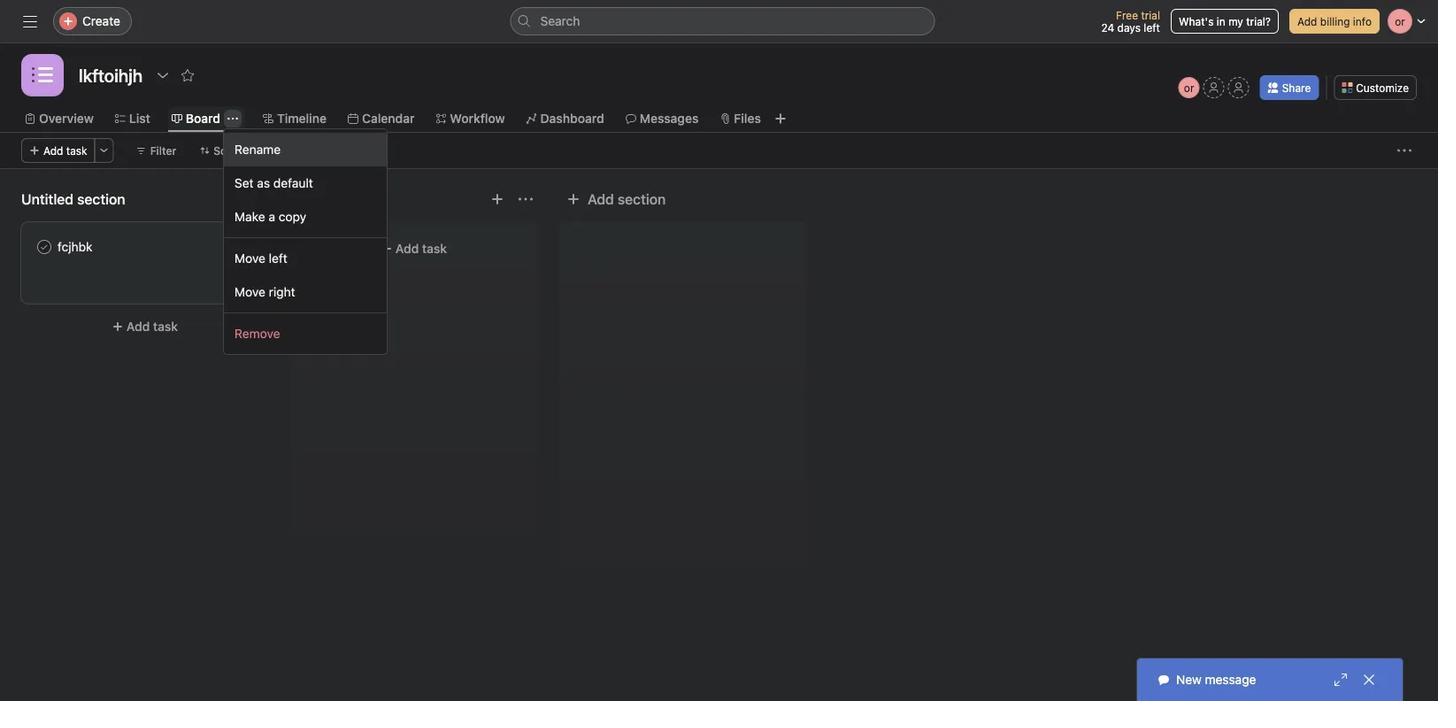 Task type: describe. For each thing, give the bounding box(es) containing it.
trial?
[[1247, 15, 1271, 27]]

default
[[273, 176, 313, 190]]

add task image for untitled section
[[221, 192, 235, 206]]

in
[[1217, 15, 1226, 27]]

what's in my trial? button
[[1171, 9, 1279, 34]]

calendar
[[362, 111, 415, 126]]

share button
[[1260, 75, 1319, 100]]

what's
[[1179, 15, 1214, 27]]

list link
[[115, 109, 150, 128]]

right
[[269, 285, 295, 299]]

billing
[[1321, 15, 1350, 27]]

customize button
[[1334, 75, 1417, 100]]

expand sidebar image
[[23, 14, 37, 28]]

2 vertical spatial add task button
[[21, 311, 269, 343]]

free
[[1116, 9, 1138, 21]]

create
[[82, 14, 120, 28]]

files
[[734, 111, 761, 126]]

untitled section
[[21, 191, 125, 208]]

workflow
[[450, 111, 505, 126]]

filter
[[150, 144, 176, 157]]

more actions image
[[1398, 143, 1412, 158]]

set as default
[[235, 176, 313, 190]]

customize
[[1356, 81, 1409, 94]]

add section button
[[559, 183, 673, 215]]

Completed checkbox
[[34, 236, 55, 258]]

my
[[1229, 15, 1244, 27]]

move for move right
[[235, 285, 266, 299]]

trial
[[1141, 9, 1160, 21]]

or button
[[1179, 77, 1200, 98]]

list image
[[32, 65, 53, 86]]

add billing info button
[[1290, 9, 1380, 34]]

dashboard
[[540, 111, 604, 126]]

khvjgfjh
[[290, 191, 342, 208]]

new message
[[1176, 672, 1256, 687]]

files link
[[720, 109, 761, 128]]

timeline
[[277, 111, 327, 126]]

sort
[[214, 144, 235, 157]]

section
[[618, 191, 666, 208]]

search list box
[[510, 7, 935, 35]]

make a copy
[[235, 209, 306, 224]]



Task type: locate. For each thing, give the bounding box(es) containing it.
create button
[[53, 7, 132, 35]]

add task image for khvjgfjh
[[490, 192, 505, 206]]

0 horizontal spatial task
[[66, 144, 87, 157]]

info
[[1353, 15, 1372, 27]]

days
[[1118, 21, 1141, 34]]

move up the move right
[[235, 251, 266, 266]]

move right
[[235, 285, 295, 299]]

0 vertical spatial task
[[66, 144, 87, 157]]

2 vertical spatial task
[[153, 319, 178, 334]]

filter button
[[128, 138, 184, 163]]

move left right
[[235, 285, 266, 299]]

add billing info
[[1298, 15, 1372, 27]]

tab actions image
[[227, 113, 238, 124]]

calendar link
[[348, 109, 415, 128]]

messages link
[[626, 109, 699, 128]]

1 vertical spatial add task
[[396, 241, 447, 256]]

left right days at the right top of page
[[1144, 21, 1160, 34]]

add tab image
[[774, 112, 788, 126]]

0 horizontal spatial left
[[269, 251, 288, 266]]

2 move from the top
[[235, 285, 266, 299]]

close image
[[1362, 673, 1376, 687]]

a
[[269, 209, 275, 224]]

1 vertical spatial task
[[422, 241, 447, 256]]

add to starred image
[[181, 68, 195, 82]]

1 horizontal spatial add task image
[[490, 192, 505, 206]]

board
[[186, 111, 220, 126]]

messages
[[640, 111, 699, 126]]

free trial 24 days left
[[1102, 9, 1160, 34]]

1 vertical spatial move
[[235, 285, 266, 299]]

1 vertical spatial add task button
[[301, 233, 528, 265]]

expand new message image
[[1334, 673, 1348, 687]]

rename menu item
[[224, 133, 387, 166]]

1 add task image from the left
[[221, 192, 235, 206]]

list
[[129, 111, 150, 126]]

add section
[[588, 191, 666, 208]]

1 move from the top
[[235, 251, 266, 266]]

sort button
[[191, 138, 243, 163]]

completed image
[[34, 236, 55, 258]]

left up right
[[269, 251, 288, 266]]

0 horizontal spatial add task image
[[221, 192, 235, 206]]

2 horizontal spatial add task
[[396, 241, 447, 256]]

share
[[1282, 81, 1311, 94]]

set
[[235, 176, 254, 190]]

add
[[1298, 15, 1318, 27], [43, 144, 63, 157], [588, 191, 614, 208], [396, 241, 419, 256], [126, 319, 150, 334]]

1 horizontal spatial left
[[1144, 21, 1160, 34]]

add task
[[43, 144, 87, 157], [396, 241, 447, 256], [126, 319, 178, 334]]

1 horizontal spatial add task
[[126, 319, 178, 334]]

1 vertical spatial left
[[269, 251, 288, 266]]

what's in my trial?
[[1179, 15, 1271, 27]]

remove
[[235, 326, 280, 341]]

search button
[[510, 7, 935, 35]]

more actions image
[[99, 145, 109, 156]]

add task image
[[221, 192, 235, 206], [490, 192, 505, 206]]

move for move left
[[235, 251, 266, 266]]

left
[[1144, 21, 1160, 34], [269, 251, 288, 266]]

fcjhbk
[[58, 239, 93, 254]]

overview
[[39, 111, 94, 126]]

rename
[[235, 142, 281, 157]]

0 vertical spatial move
[[235, 251, 266, 266]]

0 vertical spatial add task button
[[21, 138, 95, 163]]

copy
[[279, 209, 306, 224]]

0 horizontal spatial add task
[[43, 144, 87, 157]]

task
[[66, 144, 87, 157], [422, 241, 447, 256], [153, 319, 178, 334]]

add task image left more section actions icon
[[490, 192, 505, 206]]

1 horizontal spatial task
[[153, 319, 178, 334]]

overview link
[[25, 109, 94, 128]]

search
[[540, 14, 580, 28]]

more section actions image
[[519, 192, 533, 206]]

add task button
[[21, 138, 95, 163], [301, 233, 528, 265], [21, 311, 269, 343]]

None text field
[[74, 59, 147, 91]]

left inside free trial 24 days left
[[1144, 21, 1160, 34]]

move left
[[235, 251, 288, 266]]

workflow link
[[436, 109, 505, 128]]

24
[[1102, 21, 1115, 34]]

board link
[[172, 109, 220, 128]]

add task image down the set
[[221, 192, 235, 206]]

0 vertical spatial add task
[[43, 144, 87, 157]]

make
[[235, 209, 265, 224]]

or
[[1184, 81, 1195, 94]]

as
[[257, 176, 270, 190]]

show options image
[[156, 68, 170, 82]]

move
[[235, 251, 266, 266], [235, 285, 266, 299]]

timeline link
[[263, 109, 327, 128]]

2 horizontal spatial task
[[422, 241, 447, 256]]

dashboard link
[[526, 109, 604, 128]]

2 add task image from the left
[[490, 192, 505, 206]]

0 vertical spatial left
[[1144, 21, 1160, 34]]

2 vertical spatial add task
[[126, 319, 178, 334]]



Task type: vqa. For each thing, say whether or not it's contained in the screenshot.
Drisco's Drinks Complete
no



